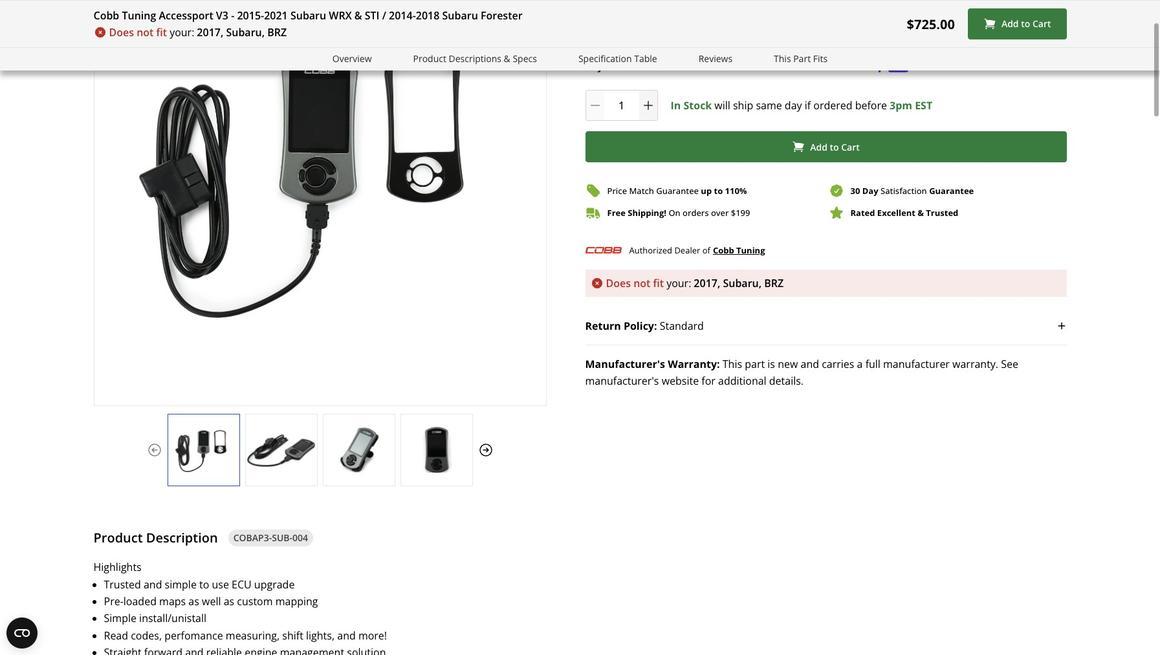 Task type: vqa. For each thing, say whether or not it's contained in the screenshot.
the Position
no



Task type: describe. For each thing, give the bounding box(es) containing it.
day
[[863, 185, 879, 197]]

if
[[805, 99, 811, 113]]

authorized dealer of cobb tuning
[[630, 244, 765, 256]]

this part fits link
[[774, 52, 828, 67]]

increment image
[[642, 99, 655, 112]]

day
[[785, 99, 802, 113]]

1 horizontal spatial 2017,
[[694, 277, 721, 291]]

write
[[642, 0, 663, 12]]

1 vertical spatial fit
[[654, 277, 664, 291]]

0 vertical spatial add to cart button
[[968, 8, 1067, 39]]

& for product descriptions & specs
[[504, 52, 511, 65]]

1 as from the left
[[189, 595, 199, 609]]

1 vertical spatial subaru,
[[723, 277, 762, 291]]

ecu
[[232, 578, 252, 592]]

website
[[662, 374, 699, 389]]

and inside this part is new and carries a full manufacturer warranty. see manufacturer's website for additional details.
[[801, 357, 820, 372]]

-
[[231, 8, 235, 23]]

orders
[[683, 207, 709, 219]]

2014-
[[389, 8, 416, 23]]

manufacturer's
[[586, 357, 665, 372]]

installments
[[735, 59, 797, 73]]

before
[[856, 99, 888, 113]]

see
[[1002, 357, 1019, 372]]

measuring,
[[226, 629, 280, 643]]

3 cobap3-sub-004 cobb subaru accessport v3 15-21 subaru wrx & sti, 14-18 subaru forester, image from the left
[[323, 428, 395, 473]]

to inside trusted and simple to use ecu upgrade pre-loaded maps as well as custom mapping simple install/unistall read codes, perfomance measuring, shift lights, and more!
[[199, 578, 209, 592]]

or
[[635, 59, 646, 73]]

1 horizontal spatial does not fit your: 2017, subaru, brz
[[606, 277, 784, 291]]

trusted inside trusted and simple to use ecu upgrade pre-loaded maps as well as custom mapping simple install/unistall read codes, perfomance measuring, shift lights, and more!
[[104, 578, 141, 592]]

a inside this part is new and carries a full manufacturer warranty. see manufacturer's website for additional details.
[[857, 357, 863, 372]]

4
[[661, 59, 667, 73]]

add to cart for the topmost add to cart button
[[1002, 18, 1052, 30]]

product descriptions & specs
[[413, 52, 537, 65]]

trusted and simple to use ecu upgrade pre-loaded maps as well as custom mapping simple install/unistall read codes, perfomance measuring, shift lights, and more!
[[104, 578, 387, 643]]

dealer
[[675, 244, 701, 256]]

custom
[[237, 595, 273, 609]]

1 horizontal spatial $725.00
[[907, 15, 955, 33]]

mapping
[[276, 595, 318, 609]]

specification
[[579, 52, 632, 65]]

well
[[202, 595, 221, 609]]

1 vertical spatial brz
[[765, 277, 784, 291]]

write a review
[[642, 0, 698, 12]]

this part is new and carries a full manufacturer warranty. see manufacturer's website for additional details.
[[586, 357, 1019, 389]]

product for product descriptions & specs
[[413, 52, 447, 65]]

cobb tuning accessport v3  - 2015-2021 subaru wrx & sti / 2014-2018 subaru forester
[[94, 8, 523, 23]]

policy:
[[624, 319, 657, 334]]

fits
[[814, 52, 828, 65]]

write a review link
[[642, 0, 698, 12]]

decrement image
[[589, 99, 602, 112]]

warranty:
[[668, 357, 720, 372]]

1 empty star image from the left
[[586, 1, 597, 12]]

loaded
[[124, 595, 157, 609]]

0 vertical spatial &
[[355, 8, 362, 23]]

30 day satisfaction guarantee
[[851, 185, 974, 197]]

description
[[146, 529, 218, 547]]

descriptions
[[449, 52, 502, 65]]

cobb tuning link
[[713, 244, 765, 258]]

2 cobap3-sub-004 cobb subaru accessport v3 15-21 subaru wrx & sti, 14-18 subaru forester, image from the left
[[246, 428, 317, 473]]

0 horizontal spatial $725.00
[[586, 24, 663, 52]]

reviews link
[[699, 52, 733, 67]]

110%
[[725, 185, 747, 197]]

0 horizontal spatial tuning
[[122, 8, 156, 23]]

free
[[608, 207, 626, 219]]

1 vertical spatial not
[[634, 277, 651, 291]]

manufacturer's warranty:
[[586, 357, 720, 372]]

overview
[[333, 52, 372, 65]]

30
[[851, 185, 861, 197]]

1 horizontal spatial trusted
[[927, 207, 959, 219]]

codes,
[[131, 629, 162, 643]]

table
[[635, 52, 657, 65]]

sub-
[[272, 532, 293, 544]]

highlights
[[94, 561, 142, 575]]

2018
[[416, 8, 440, 23]]

est
[[915, 99, 933, 113]]

4 cobap3-sub-004 cobb subaru accessport v3 15-21 subaru wrx & sti, 14-18 subaru forester, image from the left
[[401, 428, 472, 473]]

0 horizontal spatial does
[[109, 25, 134, 39]]

1 horizontal spatial of
[[799, 59, 809, 73]]

shift
[[282, 629, 304, 643]]

004
[[293, 532, 308, 544]]

maps
[[159, 595, 186, 609]]

1 in from the left
[[606, 59, 615, 73]]

part
[[794, 52, 811, 65]]

price match guarantee up to 110%
[[608, 185, 747, 197]]

product description
[[94, 529, 218, 547]]

pay in full or in 4 interest-free installments of $181.25 .
[[586, 59, 853, 73]]

of inside authorized dealer of cobb tuning
[[703, 244, 711, 256]]

warranty.
[[953, 357, 999, 372]]

cart for the topmost add to cart button
[[1033, 18, 1052, 30]]

carries
[[822, 357, 855, 372]]

specification table link
[[579, 52, 657, 67]]

details.
[[770, 374, 804, 389]]

new
[[778, 357, 798, 372]]

on
[[669, 207, 681, 219]]

2 subaru from the left
[[442, 8, 478, 23]]

use
[[212, 578, 229, 592]]

add for bottommost add to cart button
[[811, 141, 828, 153]]

2021
[[264, 8, 288, 23]]

forester
[[481, 8, 523, 23]]

1 horizontal spatial your:
[[667, 277, 692, 291]]

0 vertical spatial not
[[137, 25, 154, 39]]

free shipping! on orders over $199
[[608, 207, 751, 219]]

additional
[[719, 374, 767, 389]]



Task type: locate. For each thing, give the bounding box(es) containing it.
1 vertical spatial add
[[811, 141, 828, 153]]

a right carries
[[857, 357, 863, 372]]

0 horizontal spatial this
[[723, 357, 743, 372]]

your:
[[170, 25, 194, 39], [667, 277, 692, 291]]

add
[[1002, 18, 1019, 30], [811, 141, 828, 153]]

0 vertical spatial fit
[[156, 25, 167, 39]]

1 horizontal spatial subaru,
[[723, 277, 762, 291]]

this left part
[[774, 52, 791, 65]]

pay
[[586, 59, 603, 73]]

subaru right '2018'
[[442, 8, 478, 23]]

2 vertical spatial and
[[337, 629, 356, 643]]

1 horizontal spatial not
[[634, 277, 651, 291]]

1 vertical spatial of
[[703, 244, 711, 256]]

2 in from the left
[[649, 59, 658, 73]]

and right lights,
[[337, 629, 356, 643]]

tuning inside authorized dealer of cobb tuning
[[737, 245, 765, 256]]

4 empty star image from the left
[[620, 1, 631, 12]]

0 horizontal spatial add
[[811, 141, 828, 153]]

0 horizontal spatial guarantee
[[657, 185, 699, 197]]

1 vertical spatial trusted
[[104, 578, 141, 592]]

1 vertical spatial does not fit your: 2017, subaru, brz
[[606, 277, 784, 291]]

1 horizontal spatial this
[[774, 52, 791, 65]]

0 horizontal spatial and
[[144, 578, 162, 592]]

cobb inside authorized dealer of cobb tuning
[[713, 245, 735, 256]]

0 horizontal spatial subaru,
[[226, 25, 265, 39]]

satisfaction
[[881, 185, 927, 197]]

1 horizontal spatial add to cart
[[1002, 18, 1052, 30]]

1 vertical spatial full
[[866, 357, 881, 372]]

2015-
[[237, 8, 264, 23]]

ship
[[733, 99, 754, 113]]

add to cart button
[[968, 8, 1067, 39], [586, 132, 1067, 163]]

0 vertical spatial cart
[[1033, 18, 1052, 30]]

0 horizontal spatial subaru
[[291, 8, 326, 23]]

your: down 'accessport'
[[170, 25, 194, 39]]

1 horizontal spatial as
[[224, 595, 234, 609]]

0 horizontal spatial cart
[[842, 141, 860, 153]]

rated excellent & trusted
[[851, 207, 959, 219]]

1 horizontal spatial brz
[[765, 277, 784, 291]]

0 vertical spatial a
[[665, 0, 670, 12]]

of right dealer
[[703, 244, 711, 256]]

0 horizontal spatial cobb
[[94, 8, 119, 23]]

0 vertical spatial trusted
[[927, 207, 959, 219]]

this part fits
[[774, 52, 828, 65]]

add for the topmost add to cart button
[[1002, 18, 1019, 30]]

0 vertical spatial and
[[801, 357, 820, 372]]

1 vertical spatial this
[[723, 357, 743, 372]]

will
[[715, 99, 731, 113]]

in left "4"
[[649, 59, 658, 73]]

1 horizontal spatial a
[[857, 357, 863, 372]]

0 vertical spatial tuning
[[122, 8, 156, 23]]

this
[[774, 52, 791, 65], [723, 357, 743, 372]]

in
[[606, 59, 615, 73], [649, 59, 658, 73]]

0 vertical spatial your:
[[170, 25, 194, 39]]

&
[[355, 8, 362, 23], [504, 52, 511, 65], [918, 207, 924, 219]]

0 vertical spatial does
[[109, 25, 134, 39]]

1 horizontal spatial in
[[649, 59, 658, 73]]

cobap3-sub-004 cobb subaru accessport v3 15-21 subaru wrx & sti, 14-18 subaru forester, image
[[168, 428, 239, 473], [246, 428, 317, 473], [323, 428, 395, 473], [401, 428, 472, 473]]

this up the additional
[[723, 357, 743, 372]]

fit
[[156, 25, 167, 39], [654, 277, 664, 291]]

1 vertical spatial product
[[94, 529, 143, 547]]

stock
[[684, 99, 712, 113]]

0 vertical spatial 2017,
[[197, 25, 224, 39]]

pre-
[[104, 595, 124, 609]]

your: down dealer
[[667, 277, 692, 291]]

open widget image
[[6, 618, 38, 649]]

1 horizontal spatial cobb
[[713, 245, 735, 256]]

2 as from the left
[[224, 595, 234, 609]]

0 horizontal spatial as
[[189, 595, 199, 609]]

install/unistall
[[139, 612, 207, 626]]

2017,
[[197, 25, 224, 39], [694, 277, 721, 291]]

review
[[672, 0, 698, 12]]

1 vertical spatial cobb
[[713, 245, 735, 256]]

2 empty star image from the left
[[597, 1, 608, 12]]

this for part
[[723, 357, 743, 372]]

a
[[665, 0, 670, 12], [857, 357, 863, 372]]

0 horizontal spatial full
[[618, 59, 633, 73]]

cobap3-sub-004
[[234, 532, 308, 544]]

does
[[109, 25, 134, 39], [606, 277, 631, 291]]

3 empty star image from the left
[[608, 1, 620, 12]]

2 horizontal spatial and
[[801, 357, 820, 372]]

0 horizontal spatial add to cart
[[811, 141, 860, 153]]

1 vertical spatial tuning
[[737, 245, 765, 256]]

tuning down "$199"
[[737, 245, 765, 256]]

0 horizontal spatial your:
[[170, 25, 194, 39]]

& for rated excellent & trusted
[[918, 207, 924, 219]]

cobap3-
[[234, 532, 272, 544]]

1 vertical spatial add to cart
[[811, 141, 860, 153]]

1 vertical spatial 2017,
[[694, 277, 721, 291]]

up
[[701, 185, 712, 197]]

same
[[756, 99, 782, 113]]

2 vertical spatial &
[[918, 207, 924, 219]]

brz down cobb tuning link
[[765, 277, 784, 291]]

1 horizontal spatial add
[[1002, 18, 1019, 30]]

1 vertical spatial and
[[144, 578, 162, 592]]

/
[[382, 8, 386, 23]]

0 vertical spatial product
[[413, 52, 447, 65]]

match
[[629, 185, 654, 197]]

of left fits
[[799, 59, 809, 73]]

0 horizontal spatial of
[[703, 244, 711, 256]]

& inside "product descriptions & specs" link
[[504, 52, 511, 65]]

product
[[413, 52, 447, 65], [94, 529, 143, 547]]

0 vertical spatial this
[[774, 52, 791, 65]]

1 horizontal spatial &
[[504, 52, 511, 65]]

for
[[702, 374, 716, 389]]

0 horizontal spatial does not fit your: 2017, subaru, brz
[[109, 25, 287, 39]]

& down 30 day satisfaction guarantee at the top right
[[918, 207, 924, 219]]

1 horizontal spatial does
[[606, 277, 631, 291]]

does not fit your: 2017, subaru, brz
[[109, 25, 287, 39], [606, 277, 784, 291]]

1 vertical spatial your:
[[667, 277, 692, 291]]

go to right image image
[[478, 443, 494, 458]]

$199
[[731, 207, 751, 219]]

1 vertical spatial add to cart button
[[586, 132, 1067, 163]]

subaru, down 2015-
[[226, 25, 265, 39]]

overview link
[[333, 52, 372, 67]]

product for product description
[[94, 529, 143, 547]]

return policy: standard
[[586, 319, 704, 334]]

1 subaru from the left
[[291, 8, 326, 23]]

fit down authorized
[[654, 277, 664, 291]]

1 horizontal spatial guarantee
[[930, 185, 974, 197]]

v3
[[216, 8, 229, 23]]

does not fit your: 2017, subaru, brz down 'accessport'
[[109, 25, 287, 39]]

tuning
[[122, 8, 156, 23], [737, 245, 765, 256]]

more!
[[359, 629, 387, 643]]

1 horizontal spatial cart
[[1033, 18, 1052, 30]]

2017, down "v3" in the top left of the page
[[197, 25, 224, 39]]

.
[[850, 59, 853, 73]]

full
[[618, 59, 633, 73], [866, 357, 881, 372]]

1 horizontal spatial subaru
[[442, 8, 478, 23]]

brz
[[267, 25, 287, 39], [765, 277, 784, 291]]

1 horizontal spatial and
[[337, 629, 356, 643]]

subaru
[[291, 8, 326, 23], [442, 8, 478, 23]]

0 horizontal spatial a
[[665, 0, 670, 12]]

cart for bottommost add to cart button
[[842, 141, 860, 153]]

in
[[671, 99, 681, 113]]

standard
[[660, 319, 704, 334]]

specs
[[513, 52, 537, 65]]

1 horizontal spatial full
[[866, 357, 881, 372]]

0 vertical spatial add to cart
[[1002, 18, 1052, 30]]

0 horizontal spatial product
[[94, 529, 143, 547]]

as left well
[[189, 595, 199, 609]]

in right pay
[[606, 59, 615, 73]]

1 horizontal spatial tuning
[[737, 245, 765, 256]]

guarantee up free shipping! on orders over $199
[[657, 185, 699, 197]]

0 horizontal spatial in
[[606, 59, 615, 73]]

full right carries
[[866, 357, 881, 372]]

1 vertical spatial cart
[[842, 141, 860, 153]]

simple
[[104, 612, 137, 626]]

2 guarantee from the left
[[930, 185, 974, 197]]

as
[[189, 595, 199, 609], [224, 595, 234, 609]]

1 vertical spatial does
[[606, 277, 631, 291]]

0 horizontal spatial fit
[[156, 25, 167, 39]]

0 horizontal spatial trusted
[[104, 578, 141, 592]]

0 horizontal spatial 2017,
[[197, 25, 224, 39]]

wrx
[[329, 8, 352, 23]]

simple
[[165, 578, 197, 592]]

does not fit your: 2017, subaru, brz down authorized dealer of cobb tuning
[[606, 277, 784, 291]]

product up highlights
[[94, 529, 143, 547]]

1 horizontal spatial fit
[[654, 277, 664, 291]]

1 vertical spatial &
[[504, 52, 511, 65]]

0 vertical spatial brz
[[267, 25, 287, 39]]

brz down 2021 at the left top
[[267, 25, 287, 39]]

1 vertical spatial a
[[857, 357, 863, 372]]

fit down 'accessport'
[[156, 25, 167, 39]]

trusted down 30 day satisfaction guarantee at the top right
[[927, 207, 959, 219]]

read
[[104, 629, 128, 643]]

subaru, down cobb tuning link
[[723, 277, 762, 291]]

product down '2018'
[[413, 52, 447, 65]]

& left sti
[[355, 8, 362, 23]]

0 horizontal spatial &
[[355, 8, 362, 23]]

1 cobap3-sub-004 cobb subaru accessport v3 15-21 subaru wrx & sti, 14-18 subaru forester, image from the left
[[168, 428, 239, 473]]

None number field
[[586, 90, 658, 121]]

part
[[745, 357, 765, 372]]

0 horizontal spatial not
[[137, 25, 154, 39]]

authorized
[[630, 244, 673, 256]]

0 vertical spatial cobb
[[94, 8, 119, 23]]

0 vertical spatial subaru,
[[226, 25, 265, 39]]

accessport
[[159, 8, 213, 23]]

0 horizontal spatial brz
[[267, 25, 287, 39]]

specification table
[[579, 52, 657, 65]]

guarantee right satisfaction on the top of page
[[930, 185, 974, 197]]

0 vertical spatial full
[[618, 59, 633, 73]]

and right new
[[801, 357, 820, 372]]

manufacturer's
[[586, 374, 659, 389]]

interest-
[[669, 59, 712, 73]]

cobb tuning image
[[586, 242, 622, 260]]

manufacturer
[[884, 357, 950, 372]]

3pm
[[890, 99, 913, 113]]

0 vertical spatial add
[[1002, 18, 1019, 30]]

full left or at the top
[[618, 59, 633, 73]]

0 vertical spatial of
[[799, 59, 809, 73]]

a right write
[[665, 0, 670, 12]]

add to cart
[[1002, 18, 1052, 30], [811, 141, 860, 153]]

tuning left 'accessport'
[[122, 8, 156, 23]]

over
[[711, 207, 729, 219]]

this inside this part is new and carries a full manufacturer warranty. see manufacturer's website for additional details.
[[723, 357, 743, 372]]

empty star image
[[586, 1, 597, 12], [597, 1, 608, 12], [608, 1, 620, 12], [620, 1, 631, 12]]

0 vertical spatial does not fit your: 2017, subaru, brz
[[109, 25, 287, 39]]

upgrade
[[254, 578, 295, 592]]

empty star image
[[631, 1, 642, 12]]

add to cart for bottommost add to cart button
[[811, 141, 860, 153]]

2017, down authorized dealer of cobb tuning
[[694, 277, 721, 291]]

full inside this part is new and carries a full manufacturer warranty. see manufacturer's website for additional details.
[[866, 357, 881, 372]]

as right well
[[224, 595, 234, 609]]

1 guarantee from the left
[[657, 185, 699, 197]]

shop pay image
[[855, 60, 909, 73]]

1 horizontal spatial product
[[413, 52, 447, 65]]

2 horizontal spatial &
[[918, 207, 924, 219]]

sti
[[365, 8, 380, 23]]

reviews
[[699, 52, 733, 65]]

subaru left wrx
[[291, 8, 326, 23]]

$181.25
[[811, 59, 850, 73]]

ordered
[[814, 99, 853, 113]]

and up the loaded
[[144, 578, 162, 592]]

& left specs
[[504, 52, 511, 65]]

return
[[586, 319, 621, 334]]

cobb
[[94, 8, 119, 23], [713, 245, 735, 256]]

is
[[768, 357, 776, 372]]

this for part
[[774, 52, 791, 65]]

trusted down highlights
[[104, 578, 141, 592]]



